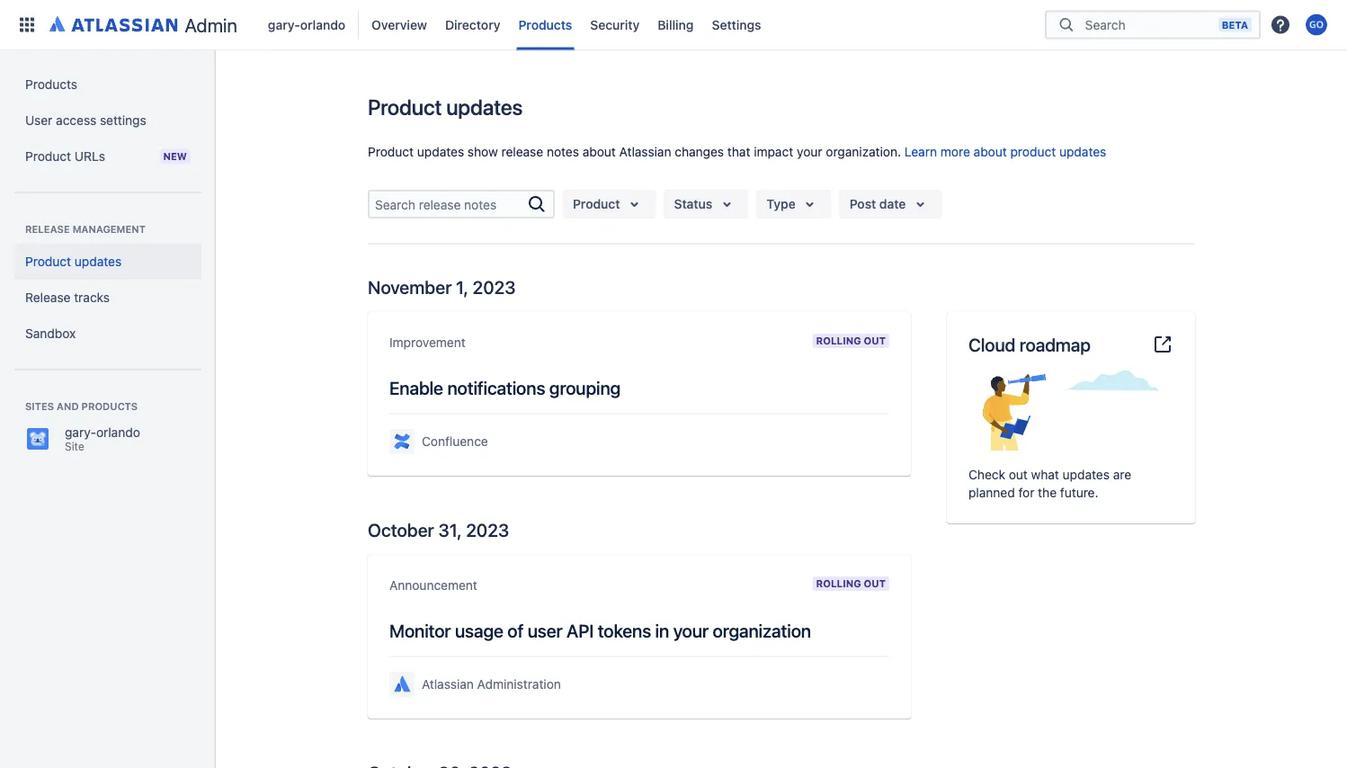 Task type: locate. For each thing, give the bounding box(es) containing it.
1 vertical spatial orlando
[[96, 425, 140, 440]]

1 vertical spatial your
[[674, 620, 709, 641]]

1 horizontal spatial about
[[974, 144, 1008, 159]]

more
[[941, 144, 971, 159]]

0 horizontal spatial products link
[[14, 67, 202, 103]]

admin banner
[[0, 0, 1348, 50]]

release
[[25, 224, 70, 235], [25, 290, 71, 305]]

changes
[[675, 144, 724, 159]]

1 vertical spatial products
[[25, 77, 77, 92]]

2 rolling out from the top
[[817, 578, 886, 590]]

product up release tracks
[[25, 254, 71, 269]]

Search text field
[[370, 192, 526, 217]]

gary- down the sites and products
[[65, 425, 96, 440]]

Search field
[[1080, 9, 1219, 41]]

gary- for gary-orlando
[[268, 17, 300, 32]]

1 vertical spatial atlassian
[[422, 677, 474, 692]]

cloud roadmap
[[969, 334, 1091, 355]]

atlassian down the monitor
[[422, 677, 474, 692]]

atlassian left changes
[[620, 144, 672, 159]]

product right search image on the left
[[573, 197, 620, 211]]

rolling for monitor usage of user api tokens in your organization
[[817, 578, 862, 590]]

type button
[[756, 190, 832, 219]]

orlando down products
[[96, 425, 140, 440]]

updates down management
[[75, 254, 122, 269]]

about right more at the right of page
[[974, 144, 1008, 159]]

1 horizontal spatial products link
[[513, 10, 578, 39]]

updates left show
[[417, 144, 464, 159]]

your right the impact
[[797, 144, 823, 159]]

monitor usage of user api tokens in your organization
[[390, 620, 812, 641]]

1 about from the left
[[583, 144, 616, 159]]

account image
[[1306, 14, 1328, 36]]

about right notes
[[583, 144, 616, 159]]

show
[[468, 144, 498, 159]]

release inside release tracks link
[[25, 290, 71, 305]]

api
[[567, 620, 594, 641]]

your right in
[[674, 620, 709, 641]]

that
[[728, 144, 751, 159]]

1 vertical spatial release
[[25, 290, 71, 305]]

2023 right 1,
[[473, 276, 516, 297]]

updates
[[446, 94, 523, 120], [417, 144, 464, 159], [1060, 144, 1107, 159], [75, 254, 122, 269], [1063, 467, 1110, 482]]

gary-orlando site
[[65, 425, 140, 453]]

release up the sandbox
[[25, 290, 71, 305]]

release left management
[[25, 224, 70, 235]]

products for the bottom the products link
[[25, 77, 77, 92]]

gary- for gary-orlando site
[[65, 425, 96, 440]]

tracks
[[74, 290, 110, 305]]

1 horizontal spatial gary-
[[268, 17, 300, 32]]

0 horizontal spatial gary-
[[65, 425, 96, 440]]

user
[[528, 620, 563, 641]]

improvement
[[390, 335, 466, 350]]

0 vertical spatial rolling out
[[817, 335, 886, 347]]

about
[[583, 144, 616, 159], [974, 144, 1008, 159]]

orlando
[[300, 17, 346, 32], [96, 425, 140, 440]]

search icon image
[[1056, 16, 1078, 34]]

1 vertical spatial rolling out
[[817, 578, 886, 590]]

settings link
[[707, 10, 767, 39]]

0 vertical spatial out
[[864, 335, 886, 347]]

1 vertical spatial gary-
[[65, 425, 96, 440]]

1 horizontal spatial orlando
[[300, 17, 346, 32]]

product updates
[[368, 94, 523, 120], [25, 254, 122, 269]]

products up the user
[[25, 77, 77, 92]]

products link
[[513, 10, 578, 39], [14, 67, 202, 103]]

monitor
[[390, 620, 451, 641]]

0 vertical spatial products
[[519, 17, 572, 32]]

atlassian administration
[[422, 677, 561, 692]]

user access settings link
[[14, 103, 202, 139]]

product updates link
[[14, 244, 202, 280]]

orlando inside global navigation element
[[300, 17, 346, 32]]

products inside global navigation element
[[519, 17, 572, 32]]

for
[[1019, 485, 1035, 500]]

admin link
[[43, 10, 245, 39]]

gary- inside gary-orlando site
[[65, 425, 96, 440]]

product up search text field
[[368, 144, 414, 159]]

updates up future.
[[1063, 467, 1110, 482]]

product
[[368, 94, 442, 120], [368, 144, 414, 159], [25, 149, 71, 164], [573, 197, 620, 211], [25, 254, 71, 269]]

october
[[368, 519, 434, 540]]

and
[[57, 401, 79, 413]]

product updates down release management
[[25, 254, 122, 269]]

31,
[[439, 519, 462, 540]]

2 rolling from the top
[[817, 578, 862, 590]]

gary- right admin
[[268, 17, 300, 32]]

learn more about product updates link
[[905, 144, 1107, 159]]

products left security at the left top of page
[[519, 17, 572, 32]]

access
[[56, 113, 96, 128]]

0 horizontal spatial products
[[25, 77, 77, 92]]

atlassian image
[[49, 13, 178, 34], [49, 13, 178, 34]]

1 rolling out from the top
[[817, 335, 886, 347]]

november 1, 2023
[[368, 276, 516, 297]]

2 release from the top
[[25, 290, 71, 305]]

product updates up show
[[368, 94, 523, 120]]

1 horizontal spatial product updates
[[368, 94, 523, 120]]

rolling for enable notifications grouping
[[817, 335, 862, 347]]

gary- inside global navigation element
[[268, 17, 300, 32]]

orlando for gary-orlando
[[300, 17, 346, 32]]

0 vertical spatial release
[[25, 224, 70, 235]]

security link
[[585, 10, 645, 39]]

0 vertical spatial 2023
[[473, 276, 516, 297]]

1 vertical spatial out
[[864, 578, 886, 590]]

1 horizontal spatial your
[[797, 144, 823, 159]]

2023 right 31,
[[466, 519, 509, 540]]

confluence image
[[391, 431, 413, 453], [391, 431, 413, 453]]

out
[[1009, 467, 1028, 482]]

orlando left overview
[[300, 17, 346, 32]]

type
[[767, 197, 796, 211]]

directory
[[445, 17, 501, 32]]

overview link
[[366, 10, 433, 39]]

orlando inside gary-orlando site
[[96, 425, 140, 440]]

1 vertical spatial 2023
[[466, 519, 509, 540]]

2 out from the top
[[864, 578, 886, 590]]

products
[[519, 17, 572, 32], [25, 77, 77, 92]]

2023
[[473, 276, 516, 297], [466, 519, 509, 540]]

1 rolling from the top
[[817, 335, 862, 347]]

admin
[[185, 13, 237, 36]]

are
[[1114, 467, 1132, 482]]

1 out from the top
[[864, 335, 886, 347]]

products link left security link
[[513, 10, 578, 39]]

updates up show
[[446, 94, 523, 120]]

products
[[81, 401, 138, 413]]

products link up settings
[[14, 67, 202, 103]]

site
[[65, 440, 84, 453]]

0 horizontal spatial atlassian
[[422, 677, 474, 692]]

1 horizontal spatial products
[[519, 17, 572, 32]]

what
[[1032, 467, 1060, 482]]

1 release from the top
[[25, 224, 70, 235]]

atlassian
[[620, 144, 672, 159], [422, 677, 474, 692]]

orlando for gary-orlando site
[[96, 425, 140, 440]]

0 horizontal spatial orlando
[[96, 425, 140, 440]]

future.
[[1061, 485, 1099, 500]]

gary-
[[268, 17, 300, 32], [65, 425, 96, 440]]

0 horizontal spatial about
[[583, 144, 616, 159]]

0 horizontal spatial product updates
[[25, 254, 122, 269]]

toggle navigation image
[[198, 72, 238, 108]]

confluence
[[422, 434, 488, 449]]

notifications
[[448, 377, 546, 398]]

0 vertical spatial orlando
[[300, 17, 346, 32]]

rolling out for enable notifications grouping
[[817, 335, 886, 347]]

1 vertical spatial rolling
[[817, 578, 862, 590]]

atlassian administration image
[[391, 674, 413, 696], [391, 674, 413, 696]]

out
[[864, 335, 886, 347], [864, 578, 886, 590]]

out for monitor usage of user api tokens in your organization
[[864, 578, 886, 590]]

0 vertical spatial atlassian
[[620, 144, 672, 159]]

rolling out
[[817, 335, 886, 347], [817, 578, 886, 590]]

0 vertical spatial gary-
[[268, 17, 300, 32]]

sandbox link
[[14, 316, 202, 352]]

beta
[[1223, 19, 1249, 31]]

0 vertical spatial rolling
[[817, 335, 862, 347]]

rolling
[[817, 335, 862, 347], [817, 578, 862, 590]]



Task type: vqa. For each thing, say whether or not it's contained in the screenshot.
release tracks on the left of the page
yes



Task type: describe. For each thing, give the bounding box(es) containing it.
post
[[850, 197, 877, 211]]

management
[[73, 224, 146, 235]]

help icon image
[[1270, 14, 1292, 36]]

usage
[[455, 620, 504, 641]]

rolling out for monitor usage of user api tokens in your organization
[[817, 578, 886, 590]]

global navigation element
[[11, 0, 1046, 50]]

organization
[[713, 620, 812, 641]]

release
[[502, 144, 544, 159]]

product urls
[[25, 149, 105, 164]]

sandbox
[[25, 326, 76, 341]]

settings
[[100, 113, 146, 128]]

user
[[25, 113, 53, 128]]

0 horizontal spatial your
[[674, 620, 709, 641]]

product down overview link
[[368, 94, 442, 120]]

gary-orlando link
[[263, 10, 351, 39]]

open datetime selection image
[[910, 193, 932, 215]]

post date button
[[839, 190, 942, 219]]

appswitcher icon image
[[16, 14, 38, 36]]

products for the topmost the products link
[[519, 17, 572, 32]]

1,
[[456, 276, 469, 297]]

new
[[163, 151, 187, 162]]

administration
[[477, 677, 561, 692]]

november
[[368, 276, 452, 297]]

user access settings
[[25, 113, 146, 128]]

sites and products
[[25, 401, 138, 413]]

2023 for november 1, 2023
[[473, 276, 516, 297]]

search image
[[526, 193, 548, 215]]

release management
[[25, 224, 146, 235]]

billing
[[658, 17, 694, 32]]

security
[[590, 17, 640, 32]]

gary-orlando
[[268, 17, 346, 32]]

1 horizontal spatial atlassian
[[620, 144, 672, 159]]

enable
[[390, 377, 443, 398]]

updates right "product"
[[1060, 144, 1107, 159]]

check
[[969, 467, 1006, 482]]

post date
[[850, 197, 906, 211]]

urls
[[75, 149, 105, 164]]

check out what updates are planned for the future.
[[969, 467, 1132, 500]]

directory link
[[440, 10, 506, 39]]

status
[[674, 197, 713, 211]]

billing link
[[653, 10, 700, 39]]

sites
[[25, 401, 54, 413]]

roadmap
[[1020, 334, 1091, 355]]

0 vertical spatial your
[[797, 144, 823, 159]]

0 vertical spatial products link
[[513, 10, 578, 39]]

of
[[508, 620, 524, 641]]

settings
[[712, 17, 762, 32]]

status button
[[664, 190, 749, 219]]

enable notifications grouping
[[390, 377, 621, 398]]

notes
[[547, 144, 579, 159]]

release for release management
[[25, 224, 70, 235]]

date
[[880, 197, 906, 211]]

grouping
[[550, 377, 621, 398]]

product
[[1011, 144, 1057, 159]]

organization.
[[826, 144, 902, 159]]

product down the user
[[25, 149, 71, 164]]

out for enable notifications grouping
[[864, 335, 886, 347]]

tokens
[[598, 620, 651, 641]]

planned
[[969, 485, 1016, 500]]

product button
[[562, 190, 656, 219]]

the
[[1038, 485, 1057, 500]]

0 vertical spatial product updates
[[368, 94, 523, 120]]

1 vertical spatial products link
[[14, 67, 202, 103]]

product updates show release notes about atlassian changes that impact your organization. learn more about product updates
[[368, 144, 1107, 159]]

release tracks
[[25, 290, 110, 305]]

release tracks link
[[14, 280, 202, 316]]

in
[[656, 620, 670, 641]]

product inside product updates link
[[25, 254, 71, 269]]

cloud
[[969, 334, 1016, 355]]

1 vertical spatial product updates
[[25, 254, 122, 269]]

release for release tracks
[[25, 290, 71, 305]]

announcement
[[390, 578, 478, 593]]

2 about from the left
[[974, 144, 1008, 159]]

2023 for october 31, 2023
[[466, 519, 509, 540]]

october 31, 2023
[[368, 519, 509, 540]]

impact
[[754, 144, 794, 159]]

overview
[[372, 17, 427, 32]]

product inside product dropdown button
[[573, 197, 620, 211]]

updates inside check out what updates are planned for the future.
[[1063, 467, 1110, 482]]

learn
[[905, 144, 938, 159]]



